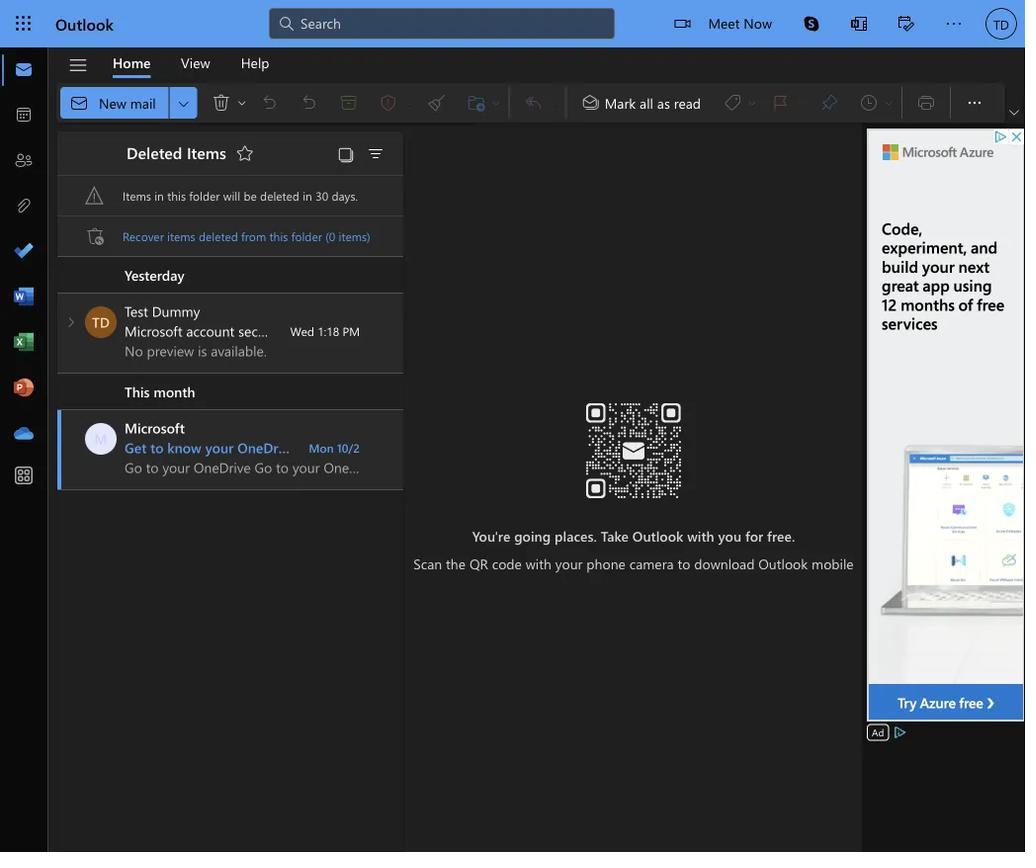 Task type: locate. For each thing, give the bounding box(es) containing it.
deleted left from
[[199, 228, 238, 244]]

items left 
[[187, 142, 226, 163]]

back
[[360, 438, 390, 457]]

1 vertical spatial folder
[[291, 228, 322, 244]]

deleted items heading
[[101, 131, 261, 175]]

tab list containing home
[[98, 47, 285, 78]]

with down going on the bottom right of the page
[[526, 554, 551, 573]]

to inside you're going places. take outlook with you for free. scan the qr code with your phone camera to download outlook mobile
[[678, 554, 690, 573]]

take
[[601, 526, 629, 544]]

to right get
[[150, 438, 164, 457]]

you're going places. take outlook with you for free. scan the qr code with your phone camera to download outlook mobile
[[413, 526, 854, 573]]


[[176, 95, 191, 111], [236, 97, 248, 109]]

to do image
[[14, 242, 34, 262]]

navigation pane region
[[55, 124, 251, 852]]

this up the items in the left of the page
[[167, 188, 186, 204]]

your right know
[[205, 438, 234, 457]]

2 vertical spatial outlook
[[758, 554, 808, 573]]

1 horizontal spatial outlook
[[632, 526, 683, 544]]

test dummy image
[[85, 306, 117, 338]]

 right ''
[[236, 97, 248, 109]]

1 horizontal spatial with
[[687, 526, 714, 544]]

application
[[0, 0, 1025, 852]]

verification
[[316, 322, 383, 340]]

0 horizontal spatial this
[[167, 188, 186, 204]]

your right up
[[414, 438, 442, 457]]

microsoft up get
[[125, 419, 185, 437]]

yesterday
[[125, 266, 185, 284]]

1 microsoft from the top
[[125, 322, 182, 340]]

1 horizontal spatial in
[[303, 188, 312, 204]]

days.
[[332, 188, 358, 204]]

 button
[[788, 0, 835, 47]]

outlook link
[[55, 0, 114, 47]]

your down places.
[[555, 554, 583, 573]]

to
[[150, 438, 164, 457], [343, 438, 357, 457], [678, 554, 690, 573]]

tab list
[[98, 47, 285, 78]]

message list section
[[57, 127, 537, 851]]


[[63, 314, 79, 330]]

0 horizontal spatial 
[[176, 95, 191, 111]]


[[1009, 108, 1019, 118]]

 search field
[[269, 0, 615, 44]]

meet now
[[708, 13, 772, 32]]

td image
[[986, 8, 1017, 40]]

mobile inside you're going places. take outlook with you for free. scan the qr code with your phone camera to download outlook mobile
[[812, 554, 854, 573]]

camera
[[629, 554, 674, 573]]

you
[[718, 526, 741, 544]]

get
[[125, 438, 147, 457]]


[[85, 186, 105, 206]]


[[69, 93, 89, 113]]

1 vertical spatial deleted
[[199, 228, 238, 244]]

in up 'recover'
[[154, 188, 164, 204]]

 button
[[63, 314, 79, 330]]

with left you
[[687, 526, 714, 544]]

0 horizontal spatial deleted
[[199, 228, 238, 244]]

2 horizontal spatial to
[[678, 554, 690, 573]]

to right camera
[[678, 554, 690, 573]]

10/2
[[337, 440, 360, 456]]

0 horizontal spatial to
[[150, 438, 164, 457]]


[[337, 146, 355, 164]]

1 horizontal spatial 
[[236, 97, 248, 109]]

mail image
[[14, 60, 34, 80]]

view button
[[166, 47, 225, 78]]

microsoft
[[125, 322, 182, 340], [125, 419, 185, 437]]

2 horizontal spatial your
[[555, 554, 583, 573]]

folder left 'will'
[[189, 188, 220, 204]]

items up 'recover'
[[123, 188, 151, 204]]

microsoft for microsoft account security info verification
[[125, 322, 182, 340]]

message list no conversations selected list box
[[57, 257, 537, 851]]

this
[[167, 188, 186, 204], [269, 228, 288, 244]]

1 vertical spatial microsoft
[[125, 419, 185, 437]]

0 vertical spatial microsoft
[[125, 322, 182, 340]]


[[85, 226, 105, 246]]

 left  button
[[176, 95, 191, 111]]

calendar image
[[14, 106, 34, 126]]

deleted right be
[[260, 188, 299, 204]]

Select a conversation checkbox
[[85, 423, 125, 455]]

help button
[[226, 47, 284, 78]]

1 horizontal spatial to
[[343, 438, 357, 457]]

your inside you're going places. take outlook with you for free. scan the qr code with your phone camera to download outlook mobile
[[555, 554, 583, 573]]

recover items deleted from this folder (0 items)
[[123, 228, 370, 244]]

outlook up camera
[[632, 526, 683, 544]]

phone
[[586, 554, 626, 573]]

microsoft account security info verification
[[125, 322, 383, 340]]

0 horizontal spatial with
[[526, 554, 551, 573]]

mon
[[309, 440, 334, 456]]

1 horizontal spatial this
[[269, 228, 288, 244]]

going
[[514, 526, 551, 544]]

wed
[[290, 323, 314, 339]]

0 vertical spatial folder
[[189, 188, 220, 204]]

test
[[125, 302, 148, 320]]

items inside deleted items 
[[187, 142, 226, 163]]

Search for email, meetings, files and more. field
[[299, 13, 603, 33]]

mark
[[605, 93, 636, 111]]

1 in from the left
[[154, 188, 164, 204]]

0 vertical spatial mobile
[[494, 438, 537, 457]]

folder
[[189, 188, 220, 204], [291, 228, 322, 244]]

2 microsoft from the top
[[125, 419, 185, 437]]

folder inside recover items deleted from this folder (0 items) button
[[291, 228, 322, 244]]

microsoft down the test dummy
[[125, 322, 182, 340]]

outlook
[[55, 13, 114, 34], [632, 526, 683, 544], [758, 554, 808, 573]]

outlook down free.
[[758, 554, 808, 573]]

 button
[[201, 87, 234, 119]]

deleted
[[127, 142, 182, 163]]

mail
[[130, 93, 156, 111]]

with
[[687, 526, 714, 544], [526, 554, 551, 573]]

wed 1:18 pm
[[290, 323, 360, 339]]

0 vertical spatial with
[[687, 526, 714, 544]]

 
[[211, 93, 248, 113]]

0 horizontal spatial outlook
[[55, 13, 114, 34]]

from
[[241, 228, 266, 244]]

in left 30
[[303, 188, 312, 204]]

no
[[125, 342, 143, 360]]

0 vertical spatial outlook
[[55, 13, 114, 34]]

1 horizontal spatial folder
[[291, 228, 322, 244]]

0 horizontal spatial mobile
[[494, 438, 537, 457]]


[[804, 16, 819, 32]]

pm
[[343, 323, 360, 339]]

to right the how
[[343, 438, 357, 457]]

deleted
[[260, 188, 299, 204], [199, 228, 238, 244]]

ad
[[872, 726, 884, 739]]

 button
[[170, 87, 197, 119]]

more apps image
[[14, 467, 34, 486]]

this month
[[125, 382, 195, 401]]

security
[[238, 322, 285, 340]]

0 horizontal spatial in
[[154, 188, 164, 204]]

1:18
[[318, 323, 339, 339]]

outlook up  button
[[55, 13, 114, 34]]

1 horizontal spatial items
[[187, 142, 226, 163]]

1 vertical spatial mobile
[[812, 554, 854, 573]]

0 vertical spatial items
[[187, 142, 226, 163]]

info
[[289, 322, 313, 340]]


[[851, 16, 867, 32]]

0 horizontal spatial your
[[205, 438, 234, 457]]

and
[[466, 438, 490, 457]]

outlook inside banner
[[55, 13, 114, 34]]

this right from
[[269, 228, 288, 244]]

your
[[205, 438, 234, 457], [414, 438, 442, 457], [555, 554, 583, 573]]

folder left (0
[[291, 228, 322, 244]]

0 horizontal spatial items
[[123, 188, 151, 204]]

1 horizontal spatial deleted
[[260, 188, 299, 204]]

30
[[316, 188, 328, 204]]

2 horizontal spatial outlook
[[758, 554, 808, 573]]

recover
[[123, 228, 164, 244]]

pc
[[446, 438, 463, 457]]

1 horizontal spatial mobile
[[812, 554, 854, 573]]

as
[[657, 93, 670, 111]]

1 vertical spatial this
[[269, 228, 288, 244]]

move & delete group
[[60, 83, 505, 123]]

 button
[[234, 87, 250, 119]]



Task type: vqa. For each thing, say whether or not it's contained in the screenshot.
No
yes



Task type: describe. For each thing, give the bounding box(es) containing it.
 button
[[1005, 103, 1023, 123]]

qr
[[469, 554, 488, 573]]

 button
[[360, 139, 391, 167]]


[[235, 143, 255, 163]]

dummy
[[152, 302, 200, 320]]

 button
[[955, 83, 994, 123]]

recover items deleted from this folder (0 items) button
[[123, 228, 403, 245]]

meet
[[708, 13, 740, 32]]

month
[[154, 382, 195, 401]]

items in this folder will be deleted in 30 days.
[[123, 188, 358, 204]]

is
[[198, 342, 207, 360]]

new
[[99, 93, 126, 111]]

how
[[311, 438, 340, 457]]


[[211, 93, 231, 113]]

now
[[744, 13, 772, 32]]

get to know your onedrive – how to back up your pc and mobile
[[125, 438, 537, 457]]

know
[[167, 438, 201, 457]]

deleted items 
[[127, 142, 255, 163]]

tags group
[[571, 83, 898, 123]]

items
[[167, 228, 195, 244]]

yesterday heading
[[57, 257, 403, 294]]

(0
[[325, 228, 335, 244]]

 button
[[332, 139, 360, 167]]

tab list inside application
[[98, 47, 285, 78]]


[[899, 16, 914, 32]]

 button
[[229, 137, 261, 169]]


[[581, 93, 601, 113]]

mobile inside 'message list no conversations selected' list box
[[494, 438, 537, 457]]

deleted inside recover items deleted from this folder (0 items) button
[[199, 228, 238, 244]]


[[675, 16, 690, 32]]

 inside the  
[[236, 97, 248, 109]]

will
[[223, 188, 240, 204]]

test dummy
[[125, 302, 200, 320]]

 button
[[835, 0, 883, 50]]

scan
[[413, 554, 442, 573]]


[[68, 55, 88, 76]]

onedrive image
[[14, 424, 34, 444]]


[[965, 93, 985, 113]]

items)
[[339, 228, 370, 244]]

onedrive
[[237, 438, 296, 457]]

1 horizontal spatial your
[[414, 438, 442, 457]]

 mark all as read
[[581, 93, 701, 113]]

word image
[[14, 288, 34, 307]]

mon 10/2
[[309, 440, 360, 456]]

files image
[[14, 197, 34, 216]]

 new mail
[[69, 93, 156, 113]]

application containing outlook
[[0, 0, 1025, 852]]

left-rail-appbar navigation
[[4, 47, 43, 457]]

powerpoint image
[[14, 379, 34, 398]]

microsoft image
[[85, 423, 117, 455]]

available.
[[211, 342, 267, 360]]

m
[[94, 429, 107, 448]]

0 vertical spatial deleted
[[260, 188, 299, 204]]

the
[[446, 554, 466, 573]]

home button
[[98, 47, 166, 78]]

up
[[393, 438, 410, 457]]

this inside button
[[269, 228, 288, 244]]

people image
[[14, 151, 34, 171]]

excel image
[[14, 333, 34, 353]]

0 vertical spatial this
[[167, 188, 186, 204]]

places.
[[555, 526, 597, 544]]

help
[[241, 53, 269, 72]]

this month heading
[[57, 374, 403, 410]]

no preview is available.
[[125, 342, 267, 360]]

free.
[[767, 526, 795, 544]]

be
[[244, 188, 257, 204]]

microsoft for microsoft
[[125, 419, 185, 437]]

outlook banner
[[0, 0, 1025, 50]]


[[277, 14, 297, 34]]

1 vertical spatial with
[[526, 554, 551, 573]]

code
[[492, 554, 522, 573]]

 button
[[58, 48, 98, 82]]

all
[[640, 93, 653, 111]]

1 vertical spatial items
[[123, 188, 151, 204]]

0 horizontal spatial folder
[[189, 188, 220, 204]]

1 vertical spatial outlook
[[632, 526, 683, 544]]

account
[[186, 322, 235, 340]]

home
[[113, 53, 151, 72]]

 inside popup button
[[176, 95, 191, 111]]

preview
[[147, 342, 194, 360]]

you're
[[472, 526, 510, 544]]

view
[[181, 53, 210, 72]]

set your advertising preferences image
[[892, 725, 908, 740]]

2 in from the left
[[303, 188, 312, 204]]

td
[[92, 313, 110, 331]]

Select a conversation checkbox
[[85, 306, 125, 338]]

 button
[[883, 0, 930, 50]]

this
[[125, 382, 150, 401]]


[[366, 144, 386, 164]]



